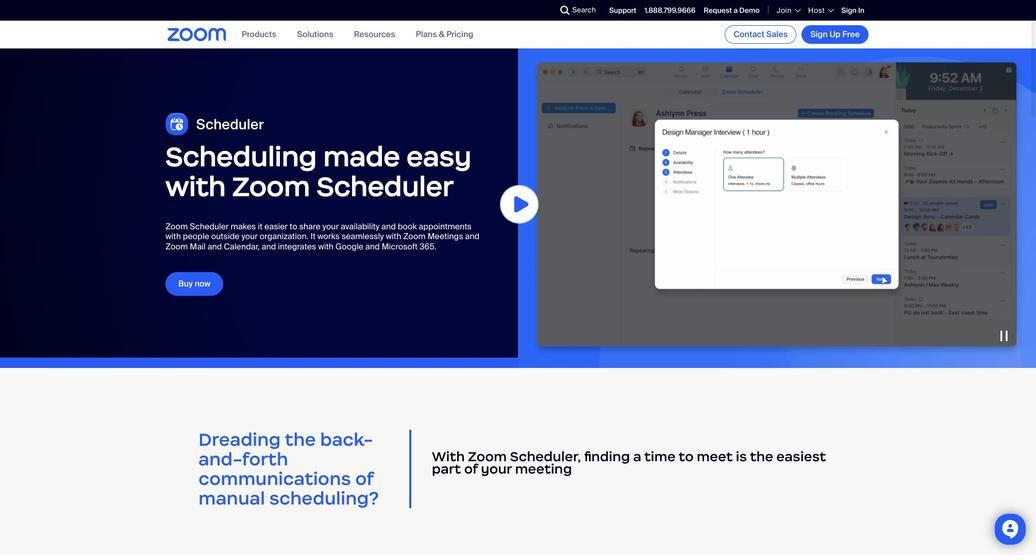 Task type: vqa. For each thing, say whether or not it's contained in the screenshot.
Scheduler,
yes



Task type: locate. For each thing, give the bounding box(es) containing it.
solutions button
[[297, 29, 333, 40]]

scheduler up book
[[317, 169, 454, 203]]

1 horizontal spatial of
[[464, 461, 478, 477]]

organization.
[[260, 231, 309, 242]]

sign up free
[[811, 29, 860, 40]]

google
[[336, 241, 364, 252]]

of
[[464, 461, 478, 477], [355, 468, 374, 490]]

0 horizontal spatial to
[[290, 221, 297, 232]]

your
[[323, 221, 339, 232], [242, 231, 258, 242], [481, 461, 512, 477]]

buy now link
[[166, 272, 223, 296]]

the right the is
[[750, 449, 774, 465]]

1 horizontal spatial to
[[679, 449, 694, 465]]

of right part
[[464, 461, 478, 477]]

1 horizontal spatial the
[[750, 449, 774, 465]]

join
[[777, 6, 792, 15]]

&
[[439, 29, 445, 40]]

outside
[[211, 231, 240, 242]]

0 vertical spatial to
[[290, 221, 297, 232]]

scheduling made easy with zoom scheduler
[[166, 140, 472, 203]]

a left demo
[[734, 6, 738, 15]]

buy
[[178, 278, 193, 289]]

1 horizontal spatial scheduler
[[317, 169, 454, 203]]

book
[[398, 221, 417, 232]]

zoom logo image
[[168, 28, 226, 41]]

0 horizontal spatial a
[[633, 449, 642, 465]]

search
[[573, 5, 596, 14]]

the inside dreading the back- and-forth communications of manual scheduling?
[[285, 428, 316, 451]]

your left the meeting
[[481, 461, 512, 477]]

contact sales
[[734, 29, 788, 40]]

1 vertical spatial sign
[[811, 29, 828, 40]]

seamlessly
[[342, 231, 384, 242]]

integrates
[[278, 241, 316, 252]]

0 vertical spatial scheduler
[[317, 169, 454, 203]]

0 horizontal spatial scheduler
[[190, 221, 229, 232]]

a
[[734, 6, 738, 15], [633, 449, 642, 465]]

manual
[[199, 487, 265, 510]]

works
[[318, 231, 340, 242]]

1 horizontal spatial sign
[[842, 6, 857, 15]]

0 horizontal spatial the
[[285, 428, 316, 451]]

1 vertical spatial to
[[679, 449, 694, 465]]

0 horizontal spatial of
[[355, 468, 374, 490]]

communications
[[199, 468, 351, 490]]

support link
[[610, 6, 637, 15]]

host
[[809, 6, 825, 15]]

in
[[859, 6, 865, 15]]

request a demo link
[[704, 6, 760, 15]]

0 horizontal spatial pricing
[[304, 25, 330, 36]]

the left back- on the bottom of page
[[285, 428, 316, 451]]

None search field
[[523, 2, 563, 19]]

to
[[290, 221, 297, 232], [679, 449, 694, 465]]

dreading the back- and-forth communications of manual scheduling?
[[199, 428, 379, 510]]

1 vertical spatial a
[[633, 449, 642, 465]]

zoom inside the scheduling made easy with zoom scheduler
[[232, 169, 310, 203]]

your inside the with zoom scheduler, finding a time to meet is the easiest part of your meeting
[[481, 461, 512, 477]]

a left time
[[633, 449, 642, 465]]

0 vertical spatial sign
[[842, 6, 857, 15]]

plans & pricing link
[[416, 29, 474, 40]]

and right the mail
[[208, 241, 222, 252]]

scheduler,
[[510, 449, 581, 465]]

solutions
[[297, 29, 333, 40]]

meetings
[[428, 231, 463, 242]]

sales
[[767, 29, 788, 40]]

mail
[[190, 241, 206, 252]]

plans
[[416, 29, 437, 40]]

resources
[[354, 29, 395, 40]]

zoom
[[232, 169, 310, 203], [166, 221, 188, 232], [403, 231, 426, 242], [166, 241, 188, 252], [468, 449, 507, 465]]

join button
[[777, 6, 800, 15]]

to left share
[[290, 221, 297, 232]]

the
[[285, 428, 316, 451], [750, 449, 774, 465]]

scheduler image
[[166, 113, 289, 136]]

zoom right with
[[468, 449, 507, 465]]

pricing
[[304, 25, 330, 36], [447, 29, 474, 40]]

with
[[166, 169, 226, 203], [166, 231, 181, 242], [386, 231, 401, 242], [318, 241, 334, 252]]

of inside dreading the back- and-forth communications of manual scheduling?
[[355, 468, 374, 490]]

0 vertical spatial a
[[734, 6, 738, 15]]

with up people
[[166, 169, 226, 203]]

to right time
[[679, 449, 694, 465]]

sign
[[842, 6, 857, 15], [811, 29, 828, 40]]

video player application
[[518, 41, 1037, 368]]

up
[[830, 29, 841, 40]]

1.888.799.9666
[[645, 6, 696, 15]]

search image
[[561, 6, 570, 15], [561, 6, 570, 15]]

scheduler inside the scheduling made easy with zoom scheduler
[[317, 169, 454, 203]]

contact
[[734, 29, 765, 40]]

0 horizontal spatial sign
[[811, 29, 828, 40]]

sign for sign up free
[[811, 29, 828, 40]]

1.888.799.9666 link
[[645, 6, 696, 15]]

with left people
[[166, 231, 181, 242]]

scheduler up the mail
[[190, 221, 229, 232]]

sign up free link
[[802, 25, 869, 44]]

sign left in
[[842, 6, 857, 15]]

microsoft
[[382, 241, 418, 252]]

your left it
[[242, 231, 258, 242]]

1 vertical spatial scheduler
[[190, 221, 229, 232]]

zoom inside the with zoom scheduler, finding a time to meet is the easiest part of your meeting
[[468, 449, 507, 465]]

makes
[[231, 221, 256, 232]]

with right seamlessly
[[386, 231, 401, 242]]

zoom up easier
[[232, 169, 310, 203]]

2 horizontal spatial your
[[481, 461, 512, 477]]

with
[[432, 449, 465, 465]]

buy now
[[178, 278, 211, 289]]

sign left up
[[811, 29, 828, 40]]

and
[[382, 221, 396, 232], [465, 231, 480, 242], [208, 241, 222, 252], [262, 241, 276, 252], [365, 241, 380, 252]]

forth
[[242, 448, 288, 471]]

request
[[704, 6, 732, 15]]

your right it
[[323, 221, 339, 232]]

1 horizontal spatial a
[[734, 6, 738, 15]]

scheduler inside zoom scheduler makes it easier to share your availability and book appointments with people outside your organization. it works seamlessly with zoom meetings and zoom mail and calendar, and integrates with google and microsoft 365.
[[190, 221, 229, 232]]

to inside zoom scheduler makes it easier to share your availability and book appointments with people outside your organization. it works seamlessly with zoom meetings and zoom mail and calendar, and integrates with google and microsoft 365.
[[290, 221, 297, 232]]

and left book
[[382, 221, 396, 232]]

of down back- on the bottom of page
[[355, 468, 374, 490]]

scheduler
[[317, 169, 454, 203], [190, 221, 229, 232]]



Task type: describe. For each thing, give the bounding box(es) containing it.
sign in
[[842, 6, 865, 15]]

the inside the with zoom scheduler, finding a time to meet is the easiest part of your meeting
[[750, 449, 774, 465]]

finding
[[584, 449, 630, 465]]

products button
[[242, 29, 277, 40]]

it
[[311, 231, 316, 242]]

availability
[[341, 221, 380, 232]]

scheduling
[[166, 140, 317, 173]]

request a demo
[[704, 6, 760, 15]]

zoom left the mail
[[166, 241, 188, 252]]

time
[[645, 449, 676, 465]]

0 horizontal spatial your
[[242, 231, 258, 242]]

appointments
[[419, 221, 472, 232]]

now
[[195, 278, 211, 289]]

support
[[610, 6, 637, 15]]

it
[[258, 221, 263, 232]]

a inside the with zoom scheduler, finding a time to meet is the easiest part of your meeting
[[633, 449, 642, 465]]

demo
[[740, 6, 760, 15]]

back-
[[320, 428, 373, 451]]

to inside the with zoom scheduler, finding a time to meet is the easiest part of your meeting
[[679, 449, 694, 465]]

share
[[299, 221, 321, 232]]

made
[[323, 140, 400, 173]]

pricing link
[[293, 22, 341, 38]]

easy
[[407, 140, 472, 173]]

resources button
[[354, 29, 395, 40]]

easier
[[265, 221, 288, 232]]

contact sales link
[[725, 25, 797, 44]]

people
[[183, 231, 209, 242]]

products
[[242, 29, 277, 40]]

365.
[[420, 241, 437, 252]]

calendar,
[[224, 241, 260, 252]]

free
[[843, 29, 860, 40]]

sign for sign in
[[842, 6, 857, 15]]

scheduling?
[[269, 487, 379, 510]]

with zoom scheduler, finding a time to meet is the easiest part of your meeting
[[432, 449, 826, 477]]

and-
[[199, 448, 242, 471]]

plans & pricing
[[416, 29, 474, 40]]

meet
[[697, 449, 733, 465]]

of inside the with zoom scheduler, finding a time to meet is the easiest part of your meeting
[[464, 461, 478, 477]]

dreading
[[199, 428, 281, 451]]

is
[[736, 449, 747, 465]]

meeting
[[515, 461, 572, 477]]

and right the google
[[365, 241, 380, 252]]

with right it
[[318, 241, 334, 252]]

zoom scheduler makes it easier to share your availability and book appointments with people outside your organization. it works seamlessly with zoom meetings and zoom mail and calendar, and integrates with google and microsoft 365.
[[166, 221, 480, 252]]

1 horizontal spatial your
[[323, 221, 339, 232]]

and down easier
[[262, 241, 276, 252]]

host button
[[809, 6, 834, 15]]

with inside the scheduling made easy with zoom scheduler
[[166, 169, 226, 203]]

scheduling made easy with zoom scheduler main content
[[0, 41, 1037, 555]]

easiest
[[777, 449, 826, 465]]

part
[[432, 461, 461, 477]]

sign in link
[[842, 6, 865, 15]]

and right the meetings
[[465, 231, 480, 242]]

1 horizontal spatial pricing
[[447, 29, 474, 40]]

zoom left outside
[[166, 221, 188, 232]]

zoom left the meetings
[[403, 231, 426, 242]]



